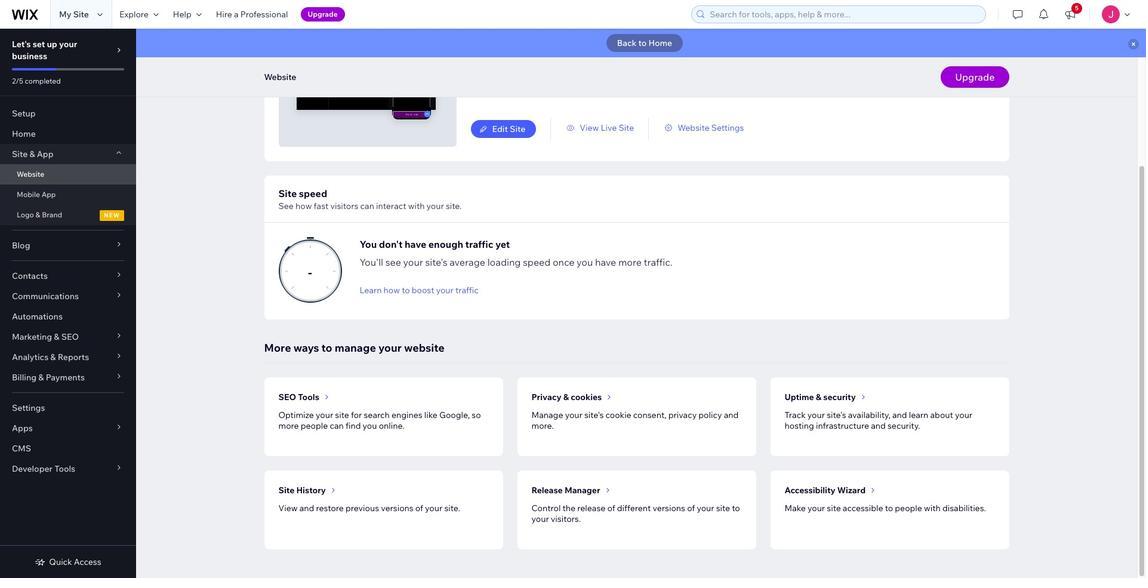 Task type: vqa. For each thing, say whether or not it's contained in the screenshot.
rate)
no



Task type: locate. For each thing, give the bounding box(es) containing it.
of
[[416, 503, 423, 514], [608, 503, 615, 514], [687, 503, 695, 514]]

seo
[[61, 331, 79, 342], [279, 392, 296, 402]]

0 horizontal spatial view
[[279, 503, 298, 514]]

0 horizontal spatial home
[[12, 128, 36, 139]]

site. inside site speed see how fast visitors can interact with your site.
[[446, 201, 462, 211]]

traffic down average
[[456, 285, 479, 296]]

site down setup
[[12, 149, 28, 159]]

0 vertical spatial speed
[[299, 187, 327, 199]]

and down history on the left bottom of page
[[300, 503, 314, 514]]

0 horizontal spatial seo
[[61, 331, 79, 342]]

home right the back
[[649, 38, 673, 48]]

0 horizontal spatial speed
[[299, 187, 327, 199]]

0 vertical spatial have
[[405, 238, 426, 250]]

1 vertical spatial people
[[895, 503, 922, 514]]

you inside optimize your site for search engines like google, so more people can find you online.
[[363, 420, 377, 431]]

speed left "once"
[[523, 256, 551, 268]]

0 vertical spatial upgrade
[[308, 10, 338, 19]]

can inside optimize your site for search engines like google, so more people can find you online.
[[330, 420, 344, 431]]

more down seo tools
[[279, 420, 299, 431]]

site inside site speed see how fast visitors can interact with your site.
[[279, 187, 297, 199]]

view and restore previous versions of your site.
[[279, 503, 460, 514]]

&
[[29, 149, 35, 159], [36, 210, 40, 219], [54, 331, 59, 342], [50, 352, 56, 362], [38, 372, 44, 383], [564, 392, 569, 402], [816, 392, 822, 402]]

have right "once"
[[595, 256, 616, 268]]

with right interact
[[408, 201, 425, 211]]

more inside optimize your site for search engines like google, so more people can find you online.
[[279, 420, 299, 431]]

traffic.
[[644, 256, 673, 268]]

let's set up your business
[[12, 39, 77, 62]]

how
[[296, 201, 312, 211], [384, 285, 400, 296]]

& for logo
[[36, 210, 40, 219]]

1 horizontal spatial view
[[580, 122, 599, 133]]

0 vertical spatial home
[[649, 38, 673, 48]]

0 vertical spatial upgrade button
[[301, 7, 345, 21]]

1 horizontal spatial home
[[649, 38, 673, 48]]

& right the billing
[[38, 372, 44, 383]]

app up website link
[[37, 149, 53, 159]]

you don't have enough traffic yet you'll see your site's average loading speed once you have more traffic.
[[360, 238, 673, 268]]

2 horizontal spatial website
[[678, 122, 710, 133]]

your inside let's set up your business
[[59, 39, 77, 50]]

mobile app link
[[0, 185, 136, 205]]

completed
[[25, 76, 61, 85]]

1 vertical spatial settings
[[12, 402, 45, 413]]

& inside popup button
[[38, 372, 44, 383]]

0 horizontal spatial website
[[17, 170, 44, 179]]

0 horizontal spatial settings
[[12, 402, 45, 413]]

& up analytics & reports
[[54, 331, 59, 342]]

0 horizontal spatial people
[[301, 420, 328, 431]]

0 horizontal spatial how
[[296, 201, 312, 211]]

view down site history
[[279, 503, 298, 514]]

visitors.
[[551, 514, 581, 524]]

2 horizontal spatial site's
[[827, 410, 847, 420]]

0 horizontal spatial site
[[335, 410, 349, 420]]

1 horizontal spatial seo
[[279, 392, 296, 402]]

1 vertical spatial view
[[279, 503, 298, 514]]

0 vertical spatial you
[[577, 256, 593, 268]]

1 vertical spatial with
[[924, 503, 941, 514]]

1 horizontal spatial have
[[595, 256, 616, 268]]

site's inside track your site's availability, and learn about your hosting infrastructure and security.
[[827, 410, 847, 420]]

1 vertical spatial traffic
[[456, 285, 479, 296]]

0 horizontal spatial you
[[363, 420, 377, 431]]

make your site accessible to people with disabilities.
[[785, 503, 986, 514]]

0 vertical spatial website
[[264, 72, 296, 82]]

versions right previous
[[381, 503, 414, 514]]

uptime
[[785, 392, 814, 402]]

previous
[[346, 503, 379, 514]]

of right different
[[687, 503, 695, 514]]

my site
[[59, 9, 89, 20]]

& for uptime
[[816, 392, 822, 402]]

setup
[[12, 108, 36, 119]]

you inside you don't have enough traffic yet you'll see your site's average loading speed once you have more traffic.
[[577, 256, 593, 268]]

view for view and restore previous versions of your site.
[[279, 503, 298, 514]]

2 versions from the left
[[653, 503, 686, 514]]

live
[[601, 122, 617, 133]]

can left find
[[330, 420, 344, 431]]

0 vertical spatial app
[[37, 149, 53, 159]]

home inside button
[[649, 38, 673, 48]]

& right uptime at the right bottom
[[816, 392, 822, 402]]

1 vertical spatial upgrade button
[[941, 66, 1009, 88]]

home down setup
[[12, 128, 36, 139]]

and right the policy
[[724, 410, 739, 420]]

you right "once"
[[577, 256, 593, 268]]

0 vertical spatial with
[[408, 201, 425, 211]]

tools for seo tools
[[298, 392, 319, 402]]

0 vertical spatial people
[[301, 420, 328, 431]]

edit site
[[492, 124, 526, 134]]

1 horizontal spatial tools
[[298, 392, 319, 402]]

0 vertical spatial tools
[[298, 392, 319, 402]]

0 vertical spatial view
[[580, 122, 599, 133]]

1 vertical spatial how
[[384, 285, 400, 296]]

edit site link
[[471, 120, 536, 138]]

1 horizontal spatial website
[[264, 72, 296, 82]]

tools down cms link
[[54, 463, 75, 474]]

1 horizontal spatial can
[[360, 201, 374, 211]]

site right my
[[73, 9, 89, 20]]

site.
[[446, 201, 462, 211], [444, 503, 460, 514]]

privacy & cookies
[[532, 392, 602, 402]]

learn how to boost your traffic
[[360, 285, 479, 296]]

and left learn
[[893, 410, 907, 420]]

more left traffic.
[[619, 256, 642, 268]]

and
[[724, 410, 739, 420], [893, 410, 907, 420], [871, 420, 886, 431], [300, 503, 314, 514]]

more ways to manage your website
[[264, 341, 445, 355]]

1 horizontal spatial site's
[[585, 410, 604, 420]]

site's down enough
[[425, 256, 448, 268]]

can
[[360, 201, 374, 211], [330, 420, 344, 431]]

to right ways
[[322, 341, 332, 355]]

1 vertical spatial can
[[330, 420, 344, 431]]

track
[[785, 410, 806, 420]]

can right "visitors"
[[360, 201, 374, 211]]

1 vertical spatial have
[[595, 256, 616, 268]]

release
[[578, 503, 606, 514]]

tools inside developer tools popup button
[[54, 463, 75, 474]]

0 horizontal spatial can
[[330, 420, 344, 431]]

quick access
[[49, 557, 101, 567]]

back to home alert
[[136, 29, 1146, 57]]

& up mobile at the top of the page
[[29, 149, 35, 159]]

tools
[[298, 392, 319, 402], [54, 463, 75, 474]]

0 horizontal spatial versions
[[381, 503, 414, 514]]

1 horizontal spatial more
[[619, 256, 642, 268]]

0 vertical spatial more
[[619, 256, 642, 268]]

1 horizontal spatial upgrade
[[956, 71, 995, 83]]

seo up optimize
[[279, 392, 296, 402]]

website inside button
[[264, 72, 296, 82]]

and left the security.
[[871, 420, 886, 431]]

people down seo tools
[[301, 420, 328, 431]]

restore
[[316, 503, 344, 514]]

of right the release
[[608, 503, 615, 514]]

with left disabilities.
[[924, 503, 941, 514]]

set
[[33, 39, 45, 50]]

home
[[649, 38, 673, 48], [12, 128, 36, 139]]

speed up fast
[[299, 187, 327, 199]]

once
[[553, 256, 575, 268]]

policy
[[699, 410, 722, 420]]

1 horizontal spatial with
[[924, 503, 941, 514]]

control the release of different versions of your site to your visitors.
[[532, 503, 740, 524]]

help button
[[166, 0, 209, 29]]

app right mobile at the top of the page
[[42, 190, 56, 199]]

analytics & reports button
[[0, 347, 136, 367]]

0 vertical spatial traffic
[[466, 238, 493, 250]]

1 horizontal spatial speed
[[523, 256, 551, 268]]

people right accessible
[[895, 503, 922, 514]]

& inside popup button
[[54, 331, 59, 342]]

to left make
[[732, 503, 740, 514]]

seo up analytics & reports dropdown button
[[61, 331, 79, 342]]

the
[[563, 503, 576, 514]]

1 vertical spatial seo
[[279, 392, 296, 402]]

0 horizontal spatial more
[[279, 420, 299, 431]]

site & app button
[[0, 144, 136, 164]]

new
[[104, 211, 120, 219]]

view left live
[[580, 122, 599, 133]]

home inside sidebar element
[[12, 128, 36, 139]]

1 vertical spatial you
[[363, 420, 377, 431]]

to right the back
[[639, 38, 647, 48]]

up
[[47, 39, 57, 50]]

speed inside site speed see how fast visitors can interact with your site.
[[299, 187, 327, 199]]

0 vertical spatial site.
[[446, 201, 462, 211]]

1 horizontal spatial people
[[895, 503, 922, 514]]

tools up optimize
[[298, 392, 319, 402]]

accessibility wizard
[[785, 485, 866, 496]]

reports
[[58, 352, 89, 362]]

view live site
[[580, 122, 634, 133]]

security.
[[888, 420, 920, 431]]

to right accessible
[[885, 503, 893, 514]]

site right edit
[[510, 124, 526, 134]]

disabilities.
[[943, 503, 986, 514]]

0 vertical spatial seo
[[61, 331, 79, 342]]

how left fast
[[296, 201, 312, 211]]

boost
[[412, 285, 434, 296]]

1 horizontal spatial of
[[608, 503, 615, 514]]

website inside sidebar element
[[17, 170, 44, 179]]

help
[[173, 9, 192, 20]]

settings
[[712, 122, 744, 133], [12, 402, 45, 413]]

versions right different
[[653, 503, 686, 514]]

with inside site speed see how fast visitors can interact with your site.
[[408, 201, 425, 211]]

2/5
[[12, 76, 23, 85]]

site's inside manage your site's cookie consent, privacy policy and more.
[[585, 410, 604, 420]]

marketing & seo button
[[0, 327, 136, 347]]

2 horizontal spatial site
[[827, 503, 841, 514]]

how inside site speed see how fast visitors can interact with your site.
[[296, 201, 312, 211]]

make
[[785, 503, 806, 514]]

& right 'logo' on the left top of page
[[36, 210, 40, 219]]

people inside optimize your site for search engines like google, so more people can find you online.
[[301, 420, 328, 431]]

sidebar element
[[0, 29, 136, 578]]

your
[[59, 39, 77, 50], [427, 201, 444, 211], [403, 256, 423, 268], [436, 285, 454, 296], [379, 341, 402, 355], [316, 410, 333, 420], [565, 410, 583, 420], [808, 410, 825, 420], [955, 410, 973, 420], [425, 503, 443, 514], [697, 503, 714, 514], [808, 503, 825, 514], [532, 514, 549, 524]]

upgrade
[[308, 10, 338, 19], [956, 71, 995, 83]]

how right learn
[[384, 285, 400, 296]]

of right previous
[[416, 503, 423, 514]]

1 horizontal spatial you
[[577, 256, 593, 268]]

billing
[[12, 372, 37, 383]]

-
[[308, 264, 312, 280]]

1 vertical spatial speed
[[523, 256, 551, 268]]

& for analytics
[[50, 352, 56, 362]]

app
[[37, 149, 53, 159], [42, 190, 56, 199]]

1 horizontal spatial settings
[[712, 122, 744, 133]]

site for seo tools
[[335, 410, 349, 420]]

2 of from the left
[[608, 503, 615, 514]]

to
[[639, 38, 647, 48], [402, 285, 410, 296], [322, 341, 332, 355], [732, 503, 740, 514], [885, 503, 893, 514]]

hire
[[216, 9, 232, 20]]

& left reports
[[50, 352, 56, 362]]

site up see
[[279, 187, 297, 199]]

5 button
[[1058, 0, 1084, 29]]

1 vertical spatial more
[[279, 420, 299, 431]]

traffic up average
[[466, 238, 493, 250]]

site's down security
[[827, 410, 847, 420]]

privacy
[[669, 410, 697, 420]]

your inside manage your site's cookie consent, privacy policy and more.
[[565, 410, 583, 420]]

apps
[[12, 423, 33, 434]]

1 horizontal spatial versions
[[653, 503, 686, 514]]

payments
[[46, 372, 85, 383]]

& inside dropdown button
[[29, 149, 35, 159]]

have right "don't"
[[405, 238, 426, 250]]

site's down cookies
[[585, 410, 604, 420]]

2 horizontal spatial of
[[687, 503, 695, 514]]

0 horizontal spatial of
[[416, 503, 423, 514]]

your inside site speed see how fast visitors can interact with your site.
[[427, 201, 444, 211]]

0 horizontal spatial tools
[[54, 463, 75, 474]]

so
[[472, 410, 481, 420]]

1 vertical spatial home
[[12, 128, 36, 139]]

1 horizontal spatial site
[[716, 503, 730, 514]]

billing & payments button
[[0, 367, 136, 388]]

2 vertical spatial website
[[17, 170, 44, 179]]

& right privacy
[[564, 392, 569, 402]]

0 horizontal spatial site's
[[425, 256, 448, 268]]

you right find
[[363, 420, 377, 431]]

0 horizontal spatial with
[[408, 201, 425, 211]]

& inside dropdown button
[[50, 352, 56, 362]]

1 vertical spatial tools
[[54, 463, 75, 474]]

0 vertical spatial can
[[360, 201, 374, 211]]

site inside optimize your site for search engines like google, so more people can find you online.
[[335, 410, 349, 420]]

0 vertical spatial how
[[296, 201, 312, 211]]

have
[[405, 238, 426, 250], [595, 256, 616, 268]]

you'll
[[360, 256, 383, 268]]

visitors
[[331, 201, 359, 211]]

seo inside popup button
[[61, 331, 79, 342]]



Task type: describe. For each thing, give the bounding box(es) containing it.
manager
[[565, 485, 600, 496]]

developer tools
[[12, 463, 75, 474]]

cookie
[[606, 410, 632, 420]]

automations
[[12, 311, 63, 322]]

1 versions from the left
[[381, 503, 414, 514]]

business
[[12, 51, 47, 62]]

a
[[234, 9, 239, 20]]

access
[[74, 557, 101, 567]]

professional
[[240, 9, 288, 20]]

app inside dropdown button
[[37, 149, 53, 159]]

release manager
[[532, 485, 600, 496]]

quick
[[49, 557, 72, 567]]

site's for privacy
[[585, 410, 604, 420]]

engines
[[392, 410, 423, 420]]

mobile
[[17, 190, 40, 199]]

cms link
[[0, 438, 136, 459]]

analytics
[[12, 352, 48, 362]]

and inside manage your site's cookie consent, privacy policy and more.
[[724, 410, 739, 420]]

don't
[[379, 238, 403, 250]]

Search for tools, apps, help & more... field
[[706, 6, 982, 23]]

like
[[424, 410, 438, 420]]

brand
[[42, 210, 62, 219]]

1 horizontal spatial how
[[384, 285, 400, 296]]

site right live
[[619, 122, 634, 133]]

online.
[[379, 420, 405, 431]]

1 vertical spatial app
[[42, 190, 56, 199]]

site history
[[279, 485, 326, 496]]

site speed see how fast visitors can interact with your site.
[[279, 187, 462, 211]]

website
[[404, 341, 445, 355]]

cms
[[12, 443, 31, 454]]

hire a professional link
[[209, 0, 295, 29]]

hire a professional
[[216, 9, 288, 20]]

back
[[617, 38, 637, 48]]

tools for developer tools
[[54, 463, 75, 474]]

1 of from the left
[[416, 503, 423, 514]]

seo tools
[[279, 392, 319, 402]]

manage your site's cookie consent, privacy policy and more.
[[532, 410, 739, 431]]

view for view live site
[[580, 122, 599, 133]]

to inside the control the release of different versions of your site to your visitors.
[[732, 503, 740, 514]]

site's for uptime
[[827, 410, 847, 420]]

website settings
[[678, 122, 744, 133]]

versions inside the control the release of different versions of your site to your visitors.
[[653, 503, 686, 514]]

0 horizontal spatial upgrade
[[308, 10, 338, 19]]

developer tools button
[[0, 459, 136, 479]]

see
[[386, 256, 401, 268]]

site for accessibility wizard
[[827, 503, 841, 514]]

website link
[[0, 164, 136, 185]]

settings inside sidebar element
[[12, 402, 45, 413]]

optimize your site for search engines like google, so more people can find you online.
[[279, 410, 481, 431]]

privacy
[[532, 392, 562, 402]]

about
[[931, 410, 954, 420]]

release
[[532, 485, 563, 496]]

& for privacy
[[564, 392, 569, 402]]

3 of from the left
[[687, 503, 695, 514]]

uptime & security
[[785, 392, 856, 402]]

can inside site speed see how fast visitors can interact with your site.
[[360, 201, 374, 211]]

manage
[[335, 341, 376, 355]]

learn
[[360, 285, 382, 296]]

1 vertical spatial site.
[[444, 503, 460, 514]]

optimize
[[279, 410, 314, 420]]

accessible
[[843, 503, 883, 514]]

you
[[360, 238, 377, 250]]

consent,
[[633, 410, 667, 420]]

home link
[[0, 124, 136, 144]]

your inside optimize your site for search engines like google, so more people can find you online.
[[316, 410, 333, 420]]

more inside you don't have enough traffic yet you'll see your site's average loading speed once you have more traffic.
[[619, 256, 642, 268]]

more
[[264, 341, 291, 355]]

find
[[346, 420, 361, 431]]

traffic inside you don't have enough traffic yet you'll see your site's average loading speed once you have more traffic.
[[466, 238, 493, 250]]

& for marketing
[[54, 331, 59, 342]]

edit
[[492, 124, 508, 134]]

1 vertical spatial upgrade
[[956, 71, 995, 83]]

1 horizontal spatial upgrade button
[[941, 66, 1009, 88]]

site left history on the left bottom of page
[[279, 485, 295, 496]]

website for website link
[[17, 170, 44, 179]]

security
[[824, 392, 856, 402]]

site's inside you don't have enough traffic yet you'll see your site's average loading speed once you have more traffic.
[[425, 256, 448, 268]]

logo & brand
[[17, 210, 62, 219]]

mobile app
[[17, 190, 56, 199]]

setup link
[[0, 103, 136, 124]]

search
[[364, 410, 390, 420]]

for
[[351, 410, 362, 420]]

website for website button
[[264, 72, 296, 82]]

to left "boost"
[[402, 285, 410, 296]]

speed inside you don't have enough traffic yet you'll see your site's average loading speed once you have more traffic.
[[523, 256, 551, 268]]

website button
[[258, 68, 302, 86]]

blog
[[12, 240, 30, 251]]

availability,
[[848, 410, 891, 420]]

5
[[1075, 4, 1079, 12]]

view live site link
[[566, 122, 634, 133]]

billing & payments
[[12, 372, 85, 383]]

developer
[[12, 463, 53, 474]]

explore
[[119, 9, 149, 20]]

& for site
[[29, 149, 35, 159]]

yet
[[496, 238, 510, 250]]

control
[[532, 503, 561, 514]]

analytics & reports
[[12, 352, 89, 362]]

1 vertical spatial website
[[678, 122, 710, 133]]

learn
[[909, 410, 929, 420]]

cookies
[[571, 392, 602, 402]]

site inside the control the release of different versions of your site to your visitors.
[[716, 503, 730, 514]]

0 horizontal spatial upgrade button
[[301, 7, 345, 21]]

to inside button
[[639, 38, 647, 48]]

automations link
[[0, 306, 136, 327]]

hosting
[[785, 420, 814, 431]]

average
[[450, 256, 485, 268]]

site inside dropdown button
[[12, 149, 28, 159]]

track your site's availability, and learn about your hosting infrastructure and security.
[[785, 410, 973, 431]]

& for billing
[[38, 372, 44, 383]]

0 horizontal spatial have
[[405, 238, 426, 250]]

communications button
[[0, 286, 136, 306]]

0 vertical spatial settings
[[712, 122, 744, 133]]

back to home
[[617, 38, 673, 48]]

your inside you don't have enough traffic yet you'll see your site's average loading speed once you have more traffic.
[[403, 256, 423, 268]]



